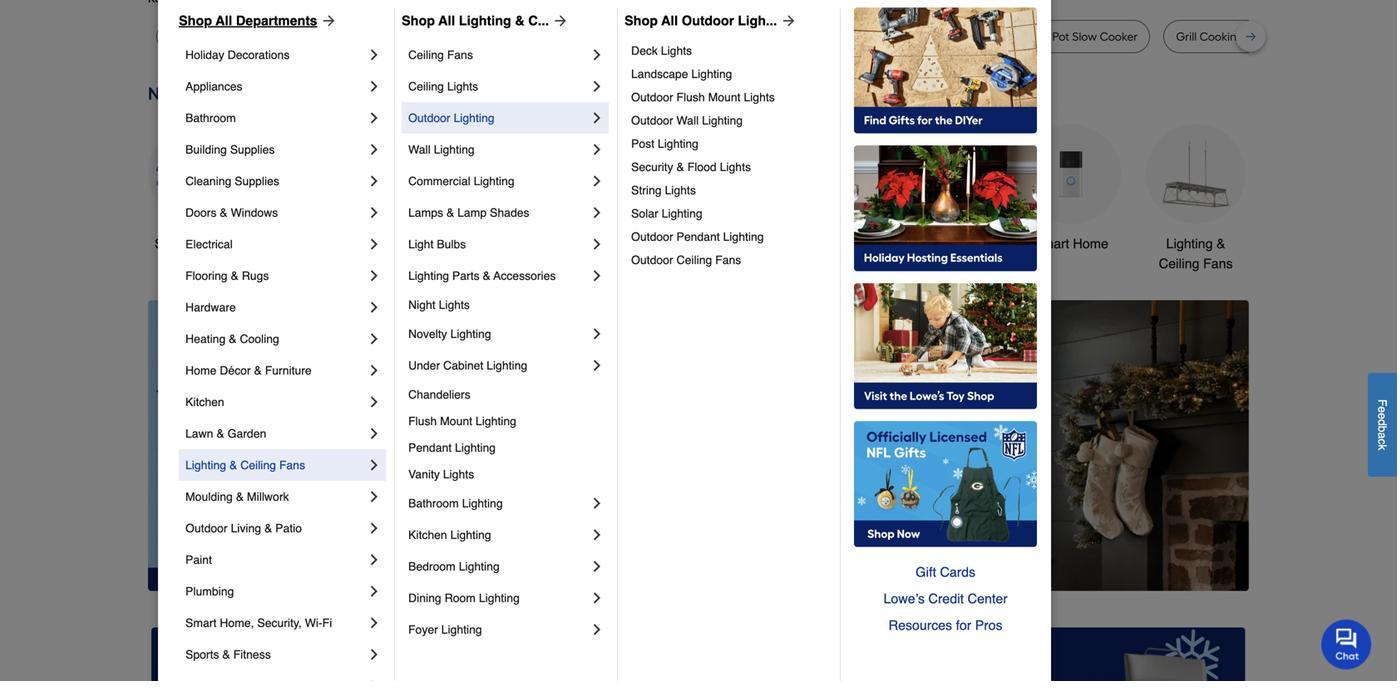 Task type: locate. For each thing, give the bounding box(es) containing it.
arrow right image inside shop all outdoor ligh... link
[[777, 12, 797, 29]]

garden
[[228, 427, 266, 441]]

chandeliers
[[408, 388, 470, 402]]

pendant up outdoor ceiling fans
[[676, 230, 720, 244]]

moulding
[[185, 491, 233, 504]]

& inside 'lighting & ceiling fans'
[[1217, 236, 1225, 252]]

kitchen up outdoor ceiling fans
[[649, 236, 694, 252]]

2 tools from the left
[[826, 236, 857, 252]]

scroll to item #4 element
[[881, 560, 924, 570]]

flush
[[676, 91, 705, 104], [408, 415, 437, 428]]

0 horizontal spatial mount
[[440, 415, 472, 428]]

heating & cooling link
[[185, 323, 366, 355]]

0 horizontal spatial slow
[[169, 30, 194, 44]]

0 horizontal spatial arrow right image
[[317, 12, 337, 29]]

2 slow from the left
[[394, 30, 418, 44]]

mount up outdoor wall lighting link
[[708, 91, 741, 104]]

decorations down christmas
[[537, 256, 608, 271]]

1 horizontal spatial kitchen
[[408, 529, 447, 542]]

cooker
[[196, 30, 234, 44], [421, 30, 459, 44], [1100, 30, 1138, 44]]

1 vertical spatial decorations
[[537, 256, 608, 271]]

0 vertical spatial bathroom
[[185, 111, 236, 125]]

moulding & millwork
[[185, 491, 289, 504]]

ceiling inside 'lighting & ceiling fans'
[[1159, 256, 1199, 271]]

shop
[[179, 13, 212, 28], [402, 13, 435, 28], [625, 13, 658, 28]]

vanity lights link
[[408, 462, 605, 488]]

0 horizontal spatial decorations
[[227, 48, 290, 62]]

0 horizontal spatial pendant
[[408, 442, 452, 455]]

1 horizontal spatial tools
[[826, 236, 857, 252]]

wall up commercial
[[408, 143, 431, 156]]

0 vertical spatial smart
[[1034, 236, 1069, 252]]

supplies inside building supplies 'link'
[[230, 143, 275, 156]]

1 horizontal spatial pendant
[[676, 230, 720, 244]]

e up b
[[1376, 413, 1389, 420]]

1 vertical spatial mount
[[440, 415, 472, 428]]

outdoor pendant lighting
[[631, 230, 764, 244]]

lights up string lights link
[[720, 160, 751, 174]]

lights for night lights
[[439, 299, 470, 312]]

0 vertical spatial decorations
[[227, 48, 290, 62]]

string lights link
[[631, 179, 828, 202]]

paint link
[[185, 545, 366, 576]]

plumbing link
[[185, 576, 366, 608]]

bedroom
[[408, 560, 456, 574]]

arrow right image up crock pot cooking pot
[[777, 12, 797, 29]]

chevron right image
[[366, 47, 383, 63], [366, 110, 383, 126], [589, 110, 605, 126], [366, 173, 383, 190], [589, 173, 605, 190], [589, 236, 605, 253], [589, 268, 605, 284], [589, 326, 605, 343], [366, 489, 383, 506], [589, 496, 605, 512], [366, 584, 383, 600], [589, 590, 605, 607], [366, 615, 383, 632]]

lights down security & flood lights at the top of the page
[[665, 184, 696, 197]]

arrow right image up crock pot
[[317, 12, 337, 29]]

smart inside "link"
[[185, 617, 216, 630]]

moulding & millwork link
[[185, 481, 366, 513]]

string lights
[[631, 184, 696, 197]]

1 vertical spatial kitchen
[[185, 396, 224, 409]]

up to 30 percent off select grills and accessories. image
[[899, 628, 1246, 682]]

outdoor tools & equipment
[[774, 236, 869, 271]]

2 arrow right image from the left
[[777, 12, 797, 29]]

1 shop from the left
[[179, 13, 212, 28]]

accessories
[[493, 269, 556, 283]]

outdoor inside the outdoor tools & equipment
[[774, 236, 822, 252]]

1 vertical spatial supplies
[[235, 175, 279, 188]]

mount up "pendant lighting"
[[440, 415, 472, 428]]

foyer
[[408, 624, 438, 637]]

commercial
[[408, 175, 470, 188]]

all inside shop all departments link
[[215, 13, 232, 28]]

chevron right image
[[589, 47, 605, 63], [366, 78, 383, 95], [589, 78, 605, 95], [366, 141, 383, 158], [589, 141, 605, 158], [366, 205, 383, 221], [589, 205, 605, 221], [366, 236, 383, 253], [366, 268, 383, 284], [366, 299, 383, 316], [366, 331, 383, 348], [589, 358, 605, 374], [366, 363, 383, 379], [366, 394, 383, 411], [366, 426, 383, 442], [366, 457, 383, 474], [366, 521, 383, 537], [589, 527, 605, 544], [366, 552, 383, 569], [589, 559, 605, 575], [589, 622, 605, 639], [366, 647, 383, 664], [366, 679, 383, 682]]

security & flood lights
[[631, 160, 751, 174]]

lighting & ceiling fans
[[1159, 236, 1233, 271], [185, 459, 305, 472]]

appliances link
[[185, 71, 366, 102]]

get up to 2 free select tools or batteries when you buy 1 with select purchases. image
[[151, 628, 498, 682]]

all inside shop all deals link
[[189, 236, 203, 252]]

75 percent off all artificial christmas trees, holiday lights and more. image
[[443, 301, 1249, 592]]

home décor & furniture
[[185, 364, 312, 378]]

0 horizontal spatial lighting & ceiling fans link
[[185, 450, 366, 481]]

chevron right image for outdoor lighting
[[589, 110, 605, 126]]

1 horizontal spatial slow
[[394, 30, 418, 44]]

shop up deck
[[625, 13, 658, 28]]

shop all departments
[[179, 13, 317, 28]]

tools inside the outdoor tools & equipment
[[826, 236, 857, 252]]

pendant up the vanity
[[408, 442, 452, 455]]

night lights
[[408, 299, 470, 312]]

commercial lighting
[[408, 175, 514, 188]]

tools up equipment
[[826, 236, 857, 252]]

1 horizontal spatial lighting & ceiling fans
[[1159, 236, 1233, 271]]

0 horizontal spatial arrow right image
[[549, 12, 569, 29]]

chevron right image for lighting & ceiling fans
[[366, 457, 383, 474]]

warmer
[[686, 30, 729, 44]]

lighting
[[459, 13, 511, 28], [691, 67, 732, 81], [454, 111, 494, 125], [702, 114, 743, 127], [658, 137, 698, 151], [434, 143, 475, 156], [474, 175, 514, 188], [662, 207, 702, 220], [723, 230, 764, 244], [1166, 236, 1213, 252], [408, 269, 449, 283], [450, 328, 491, 341], [487, 359, 527, 373], [476, 415, 516, 428], [455, 442, 496, 455], [185, 459, 226, 472], [462, 497, 503, 511], [450, 529, 491, 542], [459, 560, 500, 574], [479, 592, 520, 605], [441, 624, 482, 637]]

flush inside "link"
[[676, 91, 705, 104]]

building
[[185, 143, 227, 156]]

visit the lowe's toy shop. image
[[854, 284, 1037, 410]]

1 horizontal spatial cooker
[[421, 30, 459, 44]]

shop for shop all lighting & c...
[[402, 13, 435, 28]]

decorations for holiday
[[227, 48, 290, 62]]

chevron right image for ceiling lights
[[589, 78, 605, 95]]

all up food
[[661, 13, 678, 28]]

smart for smart home
[[1034, 236, 1069, 252]]

kitchen for kitchen faucets
[[649, 236, 694, 252]]

1 crock from the left
[[273, 30, 304, 44]]

1 horizontal spatial smart
[[1034, 236, 1069, 252]]

1 vertical spatial lighting & ceiling fans
[[185, 459, 305, 472]]

supplies for building supplies
[[230, 143, 275, 156]]

lights up outdoor lighting
[[447, 80, 478, 93]]

shop up slow cooker
[[179, 13, 212, 28]]

all inside shop all lighting & c... 'link'
[[438, 13, 455, 28]]

outdoor for outdoor lighting
[[408, 111, 450, 125]]

2 pot from the left
[[801, 30, 819, 44]]

1 e from the top
[[1376, 407, 1389, 413]]

0 vertical spatial supplies
[[230, 143, 275, 156]]

1 horizontal spatial bathroom
[[408, 497, 459, 511]]

1 horizontal spatial lighting & ceiling fans link
[[1146, 124, 1246, 274]]

doors
[[185, 206, 217, 220]]

1 vertical spatial lighting & ceiling fans link
[[185, 450, 366, 481]]

heating & cooling
[[185, 333, 279, 346]]

lights down arrow left icon
[[443, 468, 474, 481]]

outdoor inside "link"
[[631, 91, 673, 104]]

lights down landscape lighting link
[[744, 91, 775, 104]]

foyer lighting link
[[408, 615, 589, 646]]

vanity lights
[[408, 468, 474, 481]]

crock down departments in the left top of the page
[[273, 30, 304, 44]]

rugs
[[242, 269, 269, 283]]

1 pot from the left
[[306, 30, 324, 44]]

post lighting link
[[631, 132, 828, 156]]

supplies up cleaning supplies
[[230, 143, 275, 156]]

chevron right image for dining room lighting
[[589, 590, 605, 607]]

arrow right image inside shop all departments link
[[317, 12, 337, 29]]

1 horizontal spatial mount
[[708, 91, 741, 104]]

0 horizontal spatial kitchen
[[185, 396, 224, 409]]

1 vertical spatial wall
[[408, 143, 431, 156]]

chevron right image for kitchen lighting
[[589, 527, 605, 544]]

2 horizontal spatial slow
[[1072, 30, 1097, 44]]

0 vertical spatial home
[[1073, 236, 1108, 252]]

0 vertical spatial flush
[[676, 91, 705, 104]]

chevron right image for lamps & lamp shades
[[589, 205, 605, 221]]

0 vertical spatial lighting & ceiling fans
[[1159, 236, 1233, 271]]

0 vertical spatial mount
[[708, 91, 741, 104]]

sports
[[185, 649, 219, 662]]

1 horizontal spatial cooking
[[1200, 30, 1244, 44]]

crock down ligh...
[[768, 30, 799, 44]]

crock right instant pot
[[1018, 30, 1049, 44]]

1 vertical spatial smart
[[185, 617, 216, 630]]

supplies up 'windows'
[[235, 175, 279, 188]]

cabinet
[[443, 359, 483, 373]]

2 horizontal spatial crock
[[1018, 30, 1049, 44]]

shop inside shop all departments link
[[179, 13, 212, 28]]

decorations down shop all departments link on the top of the page
[[227, 48, 290, 62]]

1 horizontal spatial shop
[[402, 13, 435, 28]]

holiday hosting essentials. image
[[854, 146, 1037, 272]]

1 vertical spatial bathroom
[[917, 236, 975, 252]]

lights up novelty lighting
[[439, 299, 470, 312]]

1 vertical spatial flush
[[408, 415, 437, 428]]

supplies inside cleaning supplies "link"
[[235, 175, 279, 188]]

0 vertical spatial arrow right image
[[549, 12, 569, 29]]

hardware link
[[185, 292, 366, 323]]

2 horizontal spatial shop
[[625, 13, 658, 28]]

2 shop from the left
[[402, 13, 435, 28]]

arrow right image inside shop all lighting & c... 'link'
[[549, 12, 569, 29]]

arrow right image
[[317, 12, 337, 29], [777, 12, 797, 29]]

wall down outdoor flush mount lights
[[676, 114, 699, 127]]

chevron right image for light bulbs
[[589, 236, 605, 253]]

bathroom link
[[185, 102, 366, 134], [896, 124, 996, 254]]

e up d
[[1376, 407, 1389, 413]]

e
[[1376, 407, 1389, 413], [1376, 413, 1389, 420]]

chevron right image for wall lighting
[[589, 141, 605, 158]]

scroll to item #2 image
[[801, 562, 841, 568]]

f
[[1376, 400, 1389, 407]]

outdoor tools & equipment link
[[772, 124, 871, 274]]

1 vertical spatial arrow right image
[[1218, 446, 1235, 463]]

1 slow from the left
[[169, 30, 194, 44]]

2 cooking from the left
[[1200, 30, 1244, 44]]

5 pot from the left
[[1052, 30, 1069, 44]]

0 horizontal spatial lighting & ceiling fans
[[185, 459, 305, 472]]

1 horizontal spatial flush
[[676, 91, 705, 104]]

lamps
[[408, 206, 443, 220]]

lamps & lamp shades
[[408, 206, 529, 220]]

doors & windows
[[185, 206, 278, 220]]

kitchen for kitchen lighting
[[408, 529, 447, 542]]

1 horizontal spatial bathroom link
[[896, 124, 996, 254]]

shop all lighting & c...
[[402, 13, 549, 28]]

outdoor for outdoor tools & equipment
[[774, 236, 822, 252]]

shop inside shop all outdoor ligh... link
[[625, 13, 658, 28]]

1 vertical spatial home
[[185, 364, 217, 378]]

all up the ceiling fans
[[438, 13, 455, 28]]

3 slow from the left
[[1072, 30, 1097, 44]]

crock pot slow cooker
[[1018, 30, 1138, 44]]

crock
[[273, 30, 304, 44], [768, 30, 799, 44], [1018, 30, 1049, 44]]

outdoor living & patio link
[[185, 513, 366, 545]]

all inside shop all outdoor ligh... link
[[661, 13, 678, 28]]

kitchen up lawn in the left of the page
[[185, 396, 224, 409]]

scroll to item #5 image
[[924, 562, 964, 568]]

all right "shop"
[[189, 236, 203, 252]]

chevron right image for ceiling fans
[[589, 47, 605, 63]]

chevron right image for cleaning supplies
[[366, 173, 383, 190]]

arrow left image
[[457, 446, 474, 463]]

all for deals
[[189, 236, 203, 252]]

3 crock from the left
[[1018, 30, 1049, 44]]

pot for crock pot
[[306, 30, 324, 44]]

f e e d b a c k
[[1376, 400, 1389, 451]]

2 vertical spatial kitchen
[[408, 529, 447, 542]]

wi-
[[305, 617, 322, 630]]

1 horizontal spatial decorations
[[537, 256, 608, 271]]

1 tools from the left
[[432, 236, 463, 252]]

cooker up holiday
[[196, 30, 234, 44]]

wall lighting link
[[408, 134, 589, 165]]

supplies for cleaning supplies
[[235, 175, 279, 188]]

all for lighting
[[438, 13, 455, 28]]

fitness
[[233, 649, 271, 662]]

tools up the parts
[[432, 236, 463, 252]]

electrical
[[185, 238, 233, 251]]

0 horizontal spatial shop
[[179, 13, 212, 28]]

lights down food
[[661, 44, 692, 57]]

security
[[631, 160, 673, 174]]

1 cooking from the left
[[821, 30, 866, 44]]

2 horizontal spatial kitchen
[[649, 236, 694, 252]]

2 crock from the left
[[768, 30, 799, 44]]

pendant
[[676, 230, 720, 244], [408, 442, 452, 455]]

1 horizontal spatial wall
[[676, 114, 699, 127]]

0 horizontal spatial cooking
[[821, 30, 866, 44]]

lights inside "link"
[[744, 91, 775, 104]]

& inside 'link'
[[515, 13, 525, 28]]

cleaning
[[185, 175, 231, 188]]

0 vertical spatial pendant
[[676, 230, 720, 244]]

chevron right image for plumbing
[[366, 584, 383, 600]]

0 vertical spatial kitchen
[[649, 236, 694, 252]]

1 horizontal spatial crock
[[768, 30, 799, 44]]

0 horizontal spatial tools
[[432, 236, 463, 252]]

commercial lighting link
[[408, 165, 589, 197]]

1 arrow right image from the left
[[317, 12, 337, 29]]

0 horizontal spatial wall
[[408, 143, 431, 156]]

cooker up the ceiling fans
[[421, 30, 459, 44]]

f e e d b a c k button
[[1368, 373, 1397, 477]]

home
[[1073, 236, 1108, 252], [185, 364, 217, 378]]

all up slow cooker
[[215, 13, 232, 28]]

0 horizontal spatial cooker
[[196, 30, 234, 44]]

flush down the chandeliers
[[408, 415, 437, 428]]

windows
[[231, 206, 278, 220]]

under
[[408, 359, 440, 373]]

2 horizontal spatial cooker
[[1100, 30, 1138, 44]]

outdoor for outdoor living & patio
[[185, 522, 228, 536]]

chevron right image for novelty lighting
[[589, 326, 605, 343]]

crock pot cooking pot
[[768, 30, 886, 44]]

shop for shop all departments
[[179, 13, 212, 28]]

0 horizontal spatial smart
[[185, 617, 216, 630]]

grill
[[1176, 30, 1197, 44]]

kitchen up bedroom
[[408, 529, 447, 542]]

3 shop from the left
[[625, 13, 658, 28]]

chevron right image for lawn & garden
[[366, 426, 383, 442]]

lighting inside "link"
[[479, 592, 520, 605]]

cooker left grill
[[1100, 30, 1138, 44]]

arrow right image
[[549, 12, 569, 29], [1218, 446, 1235, 463]]

1 vertical spatial pendant
[[408, 442, 452, 455]]

flush up outdoor wall lighting
[[676, 91, 705, 104]]

&
[[515, 13, 525, 28], [1280, 30, 1288, 44], [676, 160, 684, 174], [220, 206, 227, 220], [446, 206, 454, 220], [860, 236, 869, 252], [1217, 236, 1225, 252], [231, 269, 239, 283], [483, 269, 490, 283], [229, 333, 237, 346], [254, 364, 262, 378], [217, 427, 224, 441], [229, 459, 237, 472], [236, 491, 244, 504], [264, 522, 272, 536], [222, 649, 230, 662]]

fi
[[322, 617, 332, 630]]

4 pot from the left
[[963, 30, 980, 44]]

0 horizontal spatial crock
[[273, 30, 304, 44]]

pros
[[975, 618, 1002, 634]]

patio
[[275, 522, 302, 536]]

bathroom
[[185, 111, 236, 125], [917, 236, 975, 252], [408, 497, 459, 511]]

shop these last-minute gifts. $99 or less. quantities are limited and won't last. image
[[148, 301, 417, 592]]

1 horizontal spatial arrow right image
[[777, 12, 797, 29]]

ceiling lights link
[[408, 71, 589, 102]]

shop inside shop all lighting & c... 'link'
[[402, 13, 435, 28]]

lowe's credit center
[[883, 592, 1007, 607]]

recommended searches for you heading
[[148, 0, 1249, 7]]

0 vertical spatial lighting & ceiling fans link
[[1146, 124, 1246, 274]]

lawn & garden link
[[185, 418, 366, 450]]

3 pot from the left
[[869, 30, 886, 44]]

shop up triple slow cooker
[[402, 13, 435, 28]]

ligh...
[[738, 13, 777, 28]]

chat invite button image
[[1321, 620, 1372, 670]]

0 horizontal spatial bathroom
[[185, 111, 236, 125]]

pot for instant pot
[[963, 30, 980, 44]]



Task type: vqa. For each thing, say whether or not it's contained in the screenshot.
bedroom lighting link
yes



Task type: describe. For each thing, give the bounding box(es) containing it.
crock for crock pot
[[273, 30, 304, 44]]

ceiling fans link
[[408, 39, 589, 71]]

2 horizontal spatial bathroom
[[917, 236, 975, 252]]

chevron right image for commercial lighting
[[589, 173, 605, 190]]

chevron right image for hardware
[[366, 299, 383, 316]]

solar lighting link
[[631, 202, 828, 225]]

room
[[445, 592, 476, 605]]

lights for vanity lights
[[443, 468, 474, 481]]

security & flood lights link
[[631, 156, 828, 179]]

outdoor for outdoor flush mount lights
[[631, 91, 673, 104]]

cleaning supplies
[[185, 175, 279, 188]]

food
[[657, 30, 683, 44]]

shades
[[490, 206, 529, 220]]

flush mount lighting
[[408, 415, 516, 428]]

home décor & furniture link
[[185, 355, 366, 387]]

chevron right image for foyer lighting
[[589, 622, 605, 639]]

light bulbs link
[[408, 229, 589, 260]]

lighting parts & accessories
[[408, 269, 556, 283]]

solar lighting
[[631, 207, 702, 220]]

novelty
[[408, 328, 447, 341]]

1 horizontal spatial arrow right image
[[1218, 446, 1235, 463]]

chevron right image for smart home, security, wi-fi
[[366, 615, 383, 632]]

vanity
[[408, 468, 440, 481]]

b
[[1376, 426, 1389, 433]]

appliances
[[185, 80, 242, 93]]

outdoor flush mount lights link
[[631, 86, 828, 109]]

1 cooker from the left
[[196, 30, 234, 44]]

3 cooker from the left
[[1100, 30, 1138, 44]]

kitchen link
[[185, 387, 366, 418]]

chevron right image for home décor & furniture
[[366, 363, 383, 379]]

arrow right image for shop all departments
[[317, 12, 337, 29]]

landscape
[[631, 67, 688, 81]]

center
[[968, 592, 1007, 607]]

lights for deck lights
[[661, 44, 692, 57]]

pot for crock pot slow cooker
[[1052, 30, 1069, 44]]

kitchen lighting link
[[408, 520, 589, 551]]

gift
[[916, 565, 936, 580]]

lawn
[[185, 427, 213, 441]]

chevron right image for holiday decorations
[[366, 47, 383, 63]]

kitchen faucets link
[[647, 124, 747, 254]]

resources for pros
[[889, 618, 1002, 634]]

shop all outdoor ligh...
[[625, 13, 777, 28]]

chevron right image for outdoor living & patio
[[366, 521, 383, 537]]

pendant lighting
[[408, 442, 496, 455]]

outdoor lighting link
[[408, 102, 589, 134]]

0 vertical spatial wall
[[676, 114, 699, 127]]

all for departments
[[215, 13, 232, 28]]

lights for ceiling lights
[[447, 80, 478, 93]]

triple slow cooker
[[362, 30, 459, 44]]

bathroom lighting
[[408, 497, 503, 511]]

lights for string lights
[[665, 184, 696, 197]]

kitchen for kitchen
[[185, 396, 224, 409]]

fans inside 'lighting & ceiling fans'
[[1203, 256, 1233, 271]]

lowe's
[[883, 592, 925, 607]]

chevron right image for bathroom
[[366, 110, 383, 126]]

outdoor for outdoor pendant lighting
[[631, 230, 673, 244]]

chevron right image for moulding & millwork
[[366, 489, 383, 506]]

plumbing
[[185, 585, 234, 599]]

pot for crock pot cooking pot
[[801, 30, 819, 44]]

light bulbs
[[408, 238, 466, 251]]

2 cooker from the left
[[421, 30, 459, 44]]

foyer lighting
[[408, 624, 482, 637]]

crock for crock pot slow cooker
[[1018, 30, 1049, 44]]

wall lighting
[[408, 143, 475, 156]]

outdoor pendant lighting link
[[631, 225, 828, 249]]

chevron right image for bedroom lighting
[[589, 559, 605, 575]]

novelty lighting link
[[408, 318, 589, 350]]

0 horizontal spatial home
[[185, 364, 217, 378]]

0 horizontal spatial bathroom link
[[185, 102, 366, 134]]

bedroom lighting
[[408, 560, 500, 574]]

shop for shop all outdoor ligh...
[[625, 13, 658, 28]]

instant pot
[[924, 30, 980, 44]]

find gifts for the diyer. image
[[854, 7, 1037, 134]]

smart for smart home, security, wi-fi
[[185, 617, 216, 630]]

outdoor ceiling fans link
[[631, 249, 828, 272]]

1 horizontal spatial home
[[1073, 236, 1108, 252]]

chevron right image for doors & windows
[[366, 205, 383, 221]]

cooling
[[240, 333, 279, 346]]

shop all lighting & c... link
[[402, 11, 569, 31]]

flooring & rugs
[[185, 269, 269, 283]]

novelty lighting
[[408, 328, 491, 341]]

for
[[956, 618, 971, 634]]

chevron right image for building supplies
[[366, 141, 383, 158]]

triple
[[362, 30, 391, 44]]

decorations for christmas
[[537, 256, 608, 271]]

2 vertical spatial bathroom
[[408, 497, 459, 511]]

under cabinet lighting
[[408, 359, 527, 373]]

chevron right image for bathroom lighting
[[589, 496, 605, 512]]

dining room lighting
[[408, 592, 520, 605]]

chevron right image for under cabinet lighting
[[589, 358, 605, 374]]

microwave
[[497, 30, 555, 44]]

smart home link
[[1021, 124, 1121, 254]]

lawn & garden
[[185, 427, 266, 441]]

all for outdoor
[[661, 13, 678, 28]]

chevron right image for lighting parts & accessories
[[589, 268, 605, 284]]

chevron right image for electrical
[[366, 236, 383, 253]]

christmas
[[542, 236, 602, 252]]

pendant lighting link
[[408, 435, 605, 462]]

chevron right image for paint
[[366, 552, 383, 569]]

chevron right image for heating & cooling
[[366, 331, 383, 348]]

outdoor for outdoor ceiling fans
[[631, 254, 673, 267]]

dining room lighting link
[[408, 583, 589, 615]]

doors & windows link
[[185, 197, 366, 229]]

0 horizontal spatial flush
[[408, 415, 437, 428]]

outdoor flush mount lights
[[631, 91, 775, 104]]

& inside the outdoor tools & equipment
[[860, 236, 869, 252]]

cleaning supplies link
[[185, 165, 366, 197]]

millwork
[[247, 491, 289, 504]]

chevron right image for flooring & rugs
[[366, 268, 383, 284]]

2 e from the top
[[1376, 413, 1389, 420]]

holiday decorations link
[[185, 39, 366, 71]]

outdoor for outdoor wall lighting
[[631, 114, 673, 127]]

c
[[1376, 439, 1389, 445]]

chevron right image for sports & fitness
[[366, 647, 383, 664]]

microwave countertop
[[497, 30, 619, 44]]

holiday
[[185, 48, 224, 62]]

crock for crock pot cooking pot
[[768, 30, 799, 44]]

instant
[[924, 30, 960, 44]]

slow cooker
[[169, 30, 234, 44]]

flooring
[[185, 269, 228, 283]]

under cabinet lighting link
[[408, 350, 589, 382]]

officially licensed n f l gifts. shop now. image
[[854, 422, 1037, 548]]

chevron right image for appliances
[[366, 78, 383, 95]]

mount inside "link"
[[708, 91, 741, 104]]

k
[[1376, 445, 1389, 451]]

outdoor wall lighting link
[[631, 109, 828, 132]]

lamp
[[457, 206, 487, 220]]

resources for pros link
[[854, 613, 1037, 639]]

heating
[[185, 333, 226, 346]]

tools link
[[397, 124, 497, 254]]

c...
[[528, 13, 549, 28]]

new deals every day during 25 days of deals image
[[148, 80, 1249, 108]]

chevron right image for kitchen
[[366, 394, 383, 411]]

dining
[[408, 592, 441, 605]]

arrow right image for shop all outdoor ligh...
[[777, 12, 797, 29]]

home,
[[220, 617, 254, 630]]

up to 35 percent off select small appliances. image
[[525, 628, 872, 682]]

lighting parts & accessories link
[[408, 260, 589, 292]]

smart home
[[1034, 236, 1108, 252]]

electrical link
[[185, 229, 366, 260]]

food warmer
[[657, 30, 729, 44]]

d
[[1376, 420, 1389, 426]]

outdoor ceiling fans
[[631, 254, 741, 267]]



